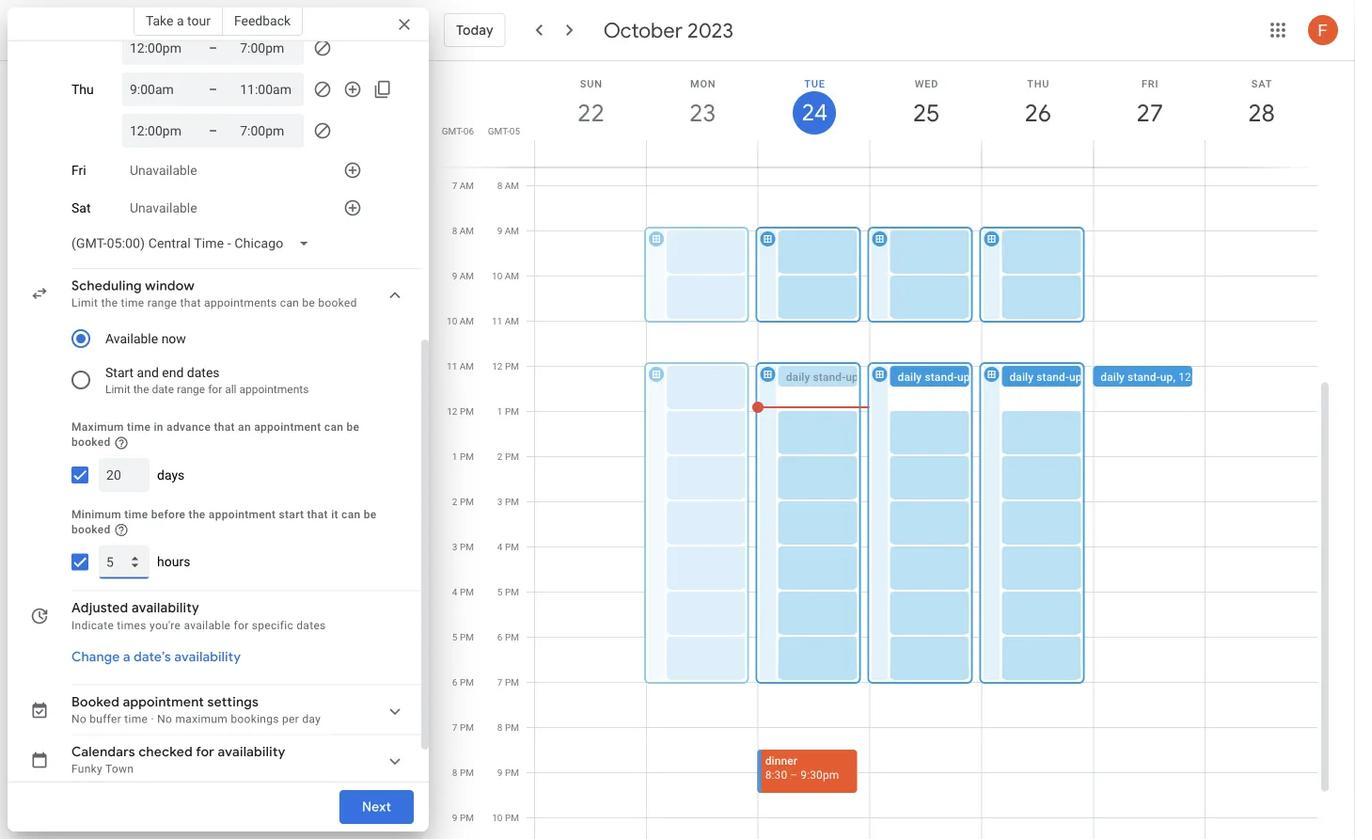Task type: describe. For each thing, give the bounding box(es) containing it.
23
[[688, 97, 715, 128]]

0 horizontal spatial 4 pm
[[452, 586, 474, 598]]

be inside the maximum time in advance that an appointment can be booked
[[347, 420, 360, 434]]

indicate
[[71, 619, 114, 632]]

0 horizontal spatial 9 am
[[452, 270, 474, 282]]

an
[[238, 420, 251, 434]]

4 up from the left
[[1161, 371, 1173, 384]]

sat for sat
[[71, 200, 91, 216]]

06
[[464, 125, 474, 136]]

town
[[105, 763, 134, 776]]

1 vertical spatial 1 pm
[[452, 451, 474, 462]]

start time on thursdays text field for end time on thursdays text box
[[130, 78, 186, 101]]

0 vertical spatial 10
[[492, 270, 503, 282]]

feedback button
[[223, 6, 303, 36]]

dinner 8:30 – 9:30pm
[[765, 754, 839, 782]]

wed 25
[[912, 78, 939, 128]]

0 horizontal spatial 6
[[452, 677, 458, 688]]

24
[[801, 98, 827, 127]]

window
[[145, 277, 195, 294]]

1 vertical spatial 5
[[452, 632, 458, 643]]

0 vertical spatial 6
[[497, 632, 503, 643]]

available now
[[105, 331, 186, 346]]

0 vertical spatial 2 pm
[[497, 451, 519, 462]]

0 vertical spatial 7 pm
[[497, 677, 519, 688]]

2 vertical spatial 7
[[452, 722, 458, 733]]

available
[[105, 331, 158, 346]]

0 vertical spatial 12
[[492, 361, 503, 372]]

calendars
[[71, 744, 135, 761]]

be for window
[[302, 296, 315, 309]]

booked
[[71, 694, 120, 711]]

2023
[[688, 17, 734, 43]]

0 vertical spatial 10 am
[[492, 270, 519, 282]]

the for window
[[101, 296, 118, 309]]

calendars checked for availability funky town
[[71, 744, 286, 776]]

take a tour button
[[133, 6, 223, 36]]

that inside the maximum time in advance that an appointment can be booked
[[214, 420, 235, 434]]

0 vertical spatial 6 pm
[[497, 632, 519, 643]]

1 up from the left
[[846, 371, 859, 384]]

10 pm
[[492, 812, 519, 824]]

can for window
[[280, 296, 299, 309]]

1 horizontal spatial 3 pm
[[497, 496, 519, 507]]

booked inside the maximum time in advance that an appointment can be booked
[[71, 436, 111, 449]]

daily stand-up , 12pm
[[1101, 371, 1208, 384]]

Maximum days in advance that an appointment can be booked number field
[[106, 458, 142, 492]]

bookings
[[231, 713, 279, 726]]

0 horizontal spatial 12 pm
[[447, 406, 474, 417]]

the inside start and end dates limit the date range for all appointments
[[133, 383, 149, 396]]

3 daily stand-up from the left
[[1010, 371, 1082, 384]]

28
[[1247, 97, 1274, 128]]

12pm
[[1179, 371, 1208, 384]]

0 vertical spatial 5
[[497, 586, 503, 598]]

feedback
[[234, 13, 291, 28]]

7 am
[[452, 180, 474, 191]]

sunday, october 22 element
[[569, 91, 613, 135]]

minimum
[[71, 508, 121, 521]]

stand- for 2nd daily stand-up button from right
[[925, 371, 958, 384]]

0 vertical spatial 1 pm
[[497, 406, 519, 417]]

today button
[[444, 8, 506, 53]]

1 vertical spatial 10 am
[[447, 316, 474, 327]]

·
[[151, 713, 154, 726]]

05
[[510, 125, 520, 136]]

,
[[1173, 371, 1176, 384]]

End time on Wednesdays text field
[[240, 37, 296, 59]]

2 daily stand-up from the left
[[898, 371, 970, 384]]

1 horizontal spatial 3
[[497, 496, 503, 507]]

unavailable for sat
[[130, 200, 197, 216]]

1 horizontal spatial 11 am
[[492, 316, 519, 327]]

date's
[[134, 649, 171, 666]]

26 column header
[[982, 61, 1094, 167]]

today
[[456, 22, 494, 39]]

change a date's availability button
[[64, 640, 248, 674]]

times
[[117, 619, 146, 632]]

1 daily stand-up from the left
[[786, 371, 859, 384]]

1 vertical spatial 3 pm
[[452, 541, 474, 553]]

gmt-05
[[488, 125, 520, 136]]

change a date's availability
[[71, 649, 241, 666]]

for inside start and end dates limit the date range for all appointments
[[208, 383, 222, 396]]

settings
[[207, 694, 259, 711]]

day
[[302, 713, 321, 726]]

start
[[279, 508, 304, 521]]

next button
[[339, 785, 414, 830]]

0 vertical spatial 9 am
[[497, 225, 519, 237]]

you're
[[150, 619, 181, 632]]

1 vertical spatial 8 am
[[452, 225, 474, 237]]

booked appointment settings no buffer time · no maximum bookings per day
[[71, 694, 321, 726]]

0 vertical spatial 7
[[452, 180, 457, 191]]

in
[[154, 420, 163, 434]]

0 horizontal spatial 11 am
[[447, 361, 474, 372]]

25 column header
[[870, 61, 982, 167]]

tue 24
[[801, 78, 827, 127]]

3 up from the left
[[1069, 371, 1082, 384]]

1 daily from the left
[[786, 371, 810, 384]]

booked for time
[[71, 523, 111, 536]]

take
[[146, 13, 174, 28]]

– inside dinner 8:30 – 9:30pm
[[790, 769, 798, 782]]

25
[[912, 97, 939, 128]]

scheduling window limit the time range that appointments can be booked
[[71, 277, 357, 309]]

dates inside start and end dates limit the date range for all appointments
[[187, 365, 220, 380]]

1 vertical spatial 4
[[452, 586, 458, 598]]

scheduling
[[71, 277, 142, 294]]

1 vertical spatial 8 pm
[[452, 767, 474, 778]]

now
[[161, 331, 186, 346]]

Minimum amount of hours before the start of the appointment that it can be booked number field
[[106, 545, 142, 579]]

monday, october 23 element
[[681, 91, 725, 135]]

days
[[157, 467, 185, 482]]

1 vertical spatial 10
[[447, 316, 457, 327]]

dates inside adjusted availability indicate times you're available for specific dates
[[297, 619, 326, 632]]

1 vertical spatial 12
[[447, 406, 458, 417]]

specific
[[252, 619, 293, 632]]

1 vertical spatial 7
[[497, 677, 503, 688]]

time inside booked appointment settings no buffer time · no maximum bookings per day
[[124, 713, 148, 726]]

1 vertical spatial 1
[[452, 451, 458, 462]]

a for change
[[123, 649, 130, 666]]

be for time
[[364, 508, 377, 521]]

range inside start and end dates limit the date range for all appointments
[[177, 383, 205, 396]]

available
[[184, 619, 231, 632]]

maximum
[[175, 713, 228, 726]]

dinner
[[765, 754, 798, 768]]

start and end dates limit the date range for all appointments
[[105, 365, 309, 396]]

advance
[[167, 420, 211, 434]]

– for end time on wednesdays text box
[[209, 40, 217, 55]]

0 vertical spatial 12 pm
[[492, 361, 519, 372]]

fri 27
[[1135, 78, 1162, 128]]

limit inside scheduling window limit the time range that appointments can be booked
[[71, 296, 98, 309]]

unavailable for fri
[[130, 162, 197, 178]]

2 vertical spatial 10
[[492, 812, 503, 824]]

0 horizontal spatial 2
[[452, 496, 458, 507]]

time inside scheduling window limit the time range that appointments can be booked
[[121, 296, 144, 309]]

gmt-06
[[442, 125, 474, 136]]

26
[[1024, 97, 1051, 128]]

start time on thursdays text field for end time on thursdays text field
[[130, 119, 186, 142]]

appointment inside the maximum time in advance that an appointment can be booked
[[254, 420, 321, 434]]

stand- for third daily stand-up button from right
[[813, 371, 846, 384]]

appointments inside start and end dates limit the date range for all appointments
[[239, 383, 309, 396]]

2 daily from the left
[[898, 371, 922, 384]]

0 vertical spatial 4 pm
[[497, 541, 519, 553]]

tuesday, october 24, today element
[[793, 91, 836, 135]]

mon
[[690, 78, 716, 89]]

8:30
[[765, 769, 788, 782]]

for inside calendars checked for availability funky town
[[196, 744, 214, 761]]

0 horizontal spatial 6 pm
[[452, 677, 474, 688]]



Task type: vqa. For each thing, say whether or not it's contained in the screenshot.


Task type: locate. For each thing, give the bounding box(es) containing it.
the right before
[[189, 508, 206, 521]]

limit inside start and end dates limit the date range for all appointments
[[105, 383, 130, 396]]

availability for for
[[218, 744, 286, 761]]

range inside scheduling window limit the time range that appointments can be booked
[[147, 296, 177, 309]]

availability down bookings
[[218, 744, 286, 761]]

8 am right the 7 am
[[497, 180, 519, 191]]

0 horizontal spatial 9 pm
[[452, 812, 474, 824]]

1 vertical spatial the
[[133, 383, 149, 396]]

appointments right all
[[239, 383, 309, 396]]

2 vertical spatial booked
[[71, 523, 111, 536]]

hours
[[157, 554, 190, 570]]

1 horizontal spatial 4
[[497, 541, 503, 553]]

1 vertical spatial 3
[[452, 541, 458, 553]]

october 2023
[[604, 17, 734, 43]]

gmt- for 06
[[442, 125, 464, 136]]

for inside adjusted availability indicate times you're available for specific dates
[[234, 619, 249, 632]]

take a tour
[[146, 13, 211, 28]]

appointment up ·
[[123, 694, 204, 711]]

thu inside the thu 26
[[1027, 78, 1050, 89]]

be
[[302, 296, 315, 309], [347, 420, 360, 434], [364, 508, 377, 521]]

1 vertical spatial 7 pm
[[452, 722, 474, 733]]

0 vertical spatial appointments
[[204, 296, 277, 309]]

booked for window
[[318, 296, 357, 309]]

0 vertical spatial a
[[177, 13, 184, 28]]

sat inside sat 28
[[1252, 78, 1273, 89]]

1 horizontal spatial fri
[[1142, 78, 1159, 89]]

availability inside calendars checked for availability funky town
[[218, 744, 286, 761]]

9 am
[[497, 225, 519, 237], [452, 270, 474, 282]]

gmt- right the 06
[[488, 125, 510, 136]]

1 horizontal spatial limit
[[105, 383, 130, 396]]

– left end time on thursdays text box
[[209, 81, 217, 97]]

it
[[331, 508, 338, 521]]

– left end time on thursdays text field
[[209, 123, 217, 138]]

dates right specific
[[297, 619, 326, 632]]

limit down 'scheduling'
[[71, 296, 98, 309]]

3 stand- from the left
[[1037, 371, 1069, 384]]

minimum time before the appointment start that it can be booked
[[71, 508, 377, 536]]

availability up you're
[[132, 600, 199, 617]]

fri inside fri 27
[[1142, 78, 1159, 89]]

0 horizontal spatial 4
[[452, 586, 458, 598]]

28 column header
[[1205, 61, 1318, 167]]

can
[[280, 296, 299, 309], [324, 420, 344, 434], [342, 508, 361, 521]]

0 horizontal spatial be
[[302, 296, 315, 309]]

2 horizontal spatial daily stand-up
[[1010, 371, 1082, 384]]

time inside minimum time before the appointment start that it can be booked
[[124, 508, 148, 521]]

11 am
[[492, 316, 519, 327], [447, 361, 474, 372]]

– for end time on thursdays text box
[[209, 81, 217, 97]]

range
[[147, 296, 177, 309], [177, 383, 205, 396]]

1 vertical spatial start time on thursdays text field
[[130, 119, 186, 142]]

sun
[[580, 78, 603, 89]]

range down "end"
[[177, 383, 205, 396]]

3
[[497, 496, 503, 507], [452, 541, 458, 553]]

0 horizontal spatial 1 pm
[[452, 451, 474, 462]]

appointment inside booked appointment settings no buffer time · no maximum bookings per day
[[123, 694, 204, 711]]

0 horizontal spatial 10 am
[[447, 316, 474, 327]]

stand- for third daily stand-up button
[[1037, 371, 1069, 384]]

1 horizontal spatial 8 am
[[497, 180, 519, 191]]

limit
[[71, 296, 98, 309], [105, 383, 130, 396]]

end
[[162, 365, 184, 380]]

checked
[[139, 744, 193, 761]]

2 horizontal spatial be
[[364, 508, 377, 521]]

– down tour
[[209, 40, 217, 55]]

1 vertical spatial can
[[324, 420, 344, 434]]

1 horizontal spatial be
[[347, 420, 360, 434]]

thu 26
[[1024, 78, 1051, 128]]

2 no from the left
[[157, 713, 172, 726]]

time left before
[[124, 508, 148, 521]]

sat up 'scheduling'
[[71, 200, 91, 216]]

thursday, october 26 element
[[1017, 91, 1060, 135]]

no right ·
[[157, 713, 172, 726]]

daily stand-up button
[[779, 366, 893, 387], [890, 366, 1005, 387], [1002, 366, 1117, 387]]

and
[[137, 365, 159, 380]]

1 horizontal spatial 4 pm
[[497, 541, 519, 553]]

all
[[225, 383, 237, 396]]

wed
[[915, 78, 939, 89]]

1 horizontal spatial dates
[[297, 619, 326, 632]]

adjusted
[[71, 600, 128, 617]]

1 vertical spatial fri
[[71, 162, 86, 178]]

2 start time on thursdays text field from the top
[[130, 119, 186, 142]]

1 horizontal spatial 5 pm
[[497, 586, 519, 598]]

0 horizontal spatial 8 am
[[452, 225, 474, 237]]

thu for thu
[[71, 82, 94, 97]]

be inside minimum time before the appointment start that it can be booked
[[364, 508, 377, 521]]

None field
[[64, 227, 325, 261]]

fri for fri 27
[[1142, 78, 1159, 89]]

time left ·
[[124, 713, 148, 726]]

22
[[576, 97, 603, 128]]

0 horizontal spatial a
[[123, 649, 130, 666]]

1 no from the left
[[71, 713, 87, 726]]

fri for fri
[[71, 162, 86, 178]]

4 daily from the left
[[1101, 371, 1125, 384]]

mon 23
[[688, 78, 716, 128]]

0 horizontal spatial daily stand-up
[[786, 371, 859, 384]]

time inside the maximum time in advance that an appointment can be booked
[[127, 420, 151, 434]]

for down maximum
[[196, 744, 214, 761]]

8 am down the 7 am
[[452, 225, 474, 237]]

0 horizontal spatial 7 pm
[[452, 722, 474, 733]]

appointments up start and end dates limit the date range for all appointments on the left top of the page
[[204, 296, 277, 309]]

10 am
[[492, 270, 519, 282], [447, 316, 474, 327]]

am
[[460, 180, 474, 191], [505, 180, 519, 191], [460, 225, 474, 237], [505, 225, 519, 237], [460, 270, 474, 282], [505, 270, 519, 282], [460, 316, 474, 327], [505, 316, 519, 327], [460, 361, 474, 372]]

option group
[[64, 318, 388, 401]]

0 vertical spatial 2
[[497, 451, 503, 462]]

22 column header
[[534, 61, 647, 167]]

12 pm
[[492, 361, 519, 372], [447, 406, 474, 417]]

booked inside scheduling window limit the time range that appointments can be booked
[[318, 296, 357, 309]]

1 vertical spatial booked
[[71, 436, 111, 449]]

availability inside adjusted availability indicate times you're available for specific dates
[[132, 600, 199, 617]]

can inside scheduling window limit the time range that appointments can be booked
[[280, 296, 299, 309]]

1 vertical spatial dates
[[297, 619, 326, 632]]

that inside scheduling window limit the time range that appointments can be booked
[[180, 296, 201, 309]]

fri
[[1142, 78, 1159, 89], [71, 162, 86, 178]]

that
[[180, 296, 201, 309], [214, 420, 235, 434], [307, 508, 328, 521]]

1
[[497, 406, 503, 417], [452, 451, 458, 462]]

be inside scheduling window limit the time range that appointments can be booked
[[302, 296, 315, 309]]

daily
[[786, 371, 810, 384], [898, 371, 922, 384], [1010, 371, 1034, 384], [1101, 371, 1125, 384]]

– right 8:30
[[790, 769, 798, 782]]

1 gmt- from the left
[[442, 125, 464, 136]]

for
[[208, 383, 222, 396], [234, 619, 249, 632], [196, 744, 214, 761]]

grid containing 22
[[436, 61, 1333, 839]]

1 horizontal spatial 9 pm
[[497, 767, 519, 778]]

a left tour
[[177, 13, 184, 28]]

no down booked
[[71, 713, 87, 726]]

appointments inside scheduling window limit the time range that appointments can be booked
[[204, 296, 277, 309]]

0 horizontal spatial sat
[[71, 200, 91, 216]]

availability inside change a date's availability button
[[174, 649, 241, 666]]

9 pm up 10 pm
[[497, 767, 519, 778]]

1 vertical spatial sat
[[71, 200, 91, 216]]

can inside minimum time before the appointment start that it can be booked
[[342, 508, 361, 521]]

9 pm left 10 pm
[[452, 812, 474, 824]]

1 horizontal spatial 1 pm
[[497, 406, 519, 417]]

tour
[[187, 13, 211, 28]]

1 vertical spatial 9 am
[[452, 270, 474, 282]]

appointment
[[254, 420, 321, 434], [209, 508, 276, 521], [123, 694, 204, 711]]

a left "date's"
[[123, 649, 130, 666]]

0 vertical spatial 8 pm
[[497, 722, 519, 733]]

27 column header
[[1093, 61, 1206, 167]]

availability down available
[[174, 649, 241, 666]]

0 horizontal spatial limit
[[71, 296, 98, 309]]

before
[[151, 508, 186, 521]]

9 pm
[[497, 767, 519, 778], [452, 812, 474, 824]]

gmt- left "gmt-05"
[[442, 125, 464, 136]]

adjusted availability indicate times you're available for specific dates
[[71, 600, 326, 632]]

booked
[[318, 296, 357, 309], [71, 436, 111, 449], [71, 523, 111, 536]]

maximum time in advance that an appointment can be booked
[[71, 420, 360, 449]]

appointment inside minimum time before the appointment start that it can be booked
[[209, 508, 276, 521]]

the down and
[[133, 383, 149, 396]]

End time on Thursdays text field
[[240, 78, 296, 101]]

23 column header
[[646, 61, 759, 167]]

availability for date's
[[174, 649, 241, 666]]

1 horizontal spatial no
[[157, 713, 172, 726]]

saturday, october 28 element
[[1240, 91, 1284, 135]]

sat 28
[[1247, 78, 1274, 128]]

for left specific
[[234, 619, 249, 632]]

that left an
[[214, 420, 235, 434]]

8 am
[[497, 180, 519, 191], [452, 225, 474, 237]]

0 horizontal spatial that
[[180, 296, 201, 309]]

0 horizontal spatial 2 pm
[[452, 496, 474, 507]]

1 horizontal spatial the
[[133, 383, 149, 396]]

funky
[[71, 763, 103, 776]]

2 unavailable from the top
[[130, 200, 197, 216]]

10
[[492, 270, 503, 282], [447, 316, 457, 327], [492, 812, 503, 824]]

the
[[101, 296, 118, 309], [133, 383, 149, 396], [189, 508, 206, 521]]

0 horizontal spatial dates
[[187, 365, 220, 380]]

the inside scheduling window limit the time range that appointments can be booked
[[101, 296, 118, 309]]

sat for sat 28
[[1252, 78, 1273, 89]]

3 pm
[[497, 496, 519, 507], [452, 541, 474, 553]]

11
[[492, 316, 503, 327], [447, 361, 457, 372]]

0 horizontal spatial 5 pm
[[452, 632, 474, 643]]

thu for thu 26
[[1027, 78, 1050, 89]]

24 column header
[[758, 61, 871, 167]]

27
[[1135, 97, 1162, 128]]

unavailable
[[130, 162, 197, 178], [130, 200, 197, 216]]

sat up saturday, october 28 element
[[1252, 78, 1273, 89]]

9:30pm
[[801, 769, 839, 782]]

1 vertical spatial 4 pm
[[452, 586, 474, 598]]

2 up from the left
[[958, 371, 970, 384]]

1 vertical spatial for
[[234, 619, 249, 632]]

0 vertical spatial for
[[208, 383, 222, 396]]

– for end time on thursdays text field
[[209, 123, 217, 138]]

2 pm
[[497, 451, 519, 462], [452, 496, 474, 507]]

0 horizontal spatial fri
[[71, 162, 86, 178]]

dates right "end"
[[187, 365, 220, 380]]

dates
[[187, 365, 220, 380], [297, 619, 326, 632]]

0 vertical spatial 4
[[497, 541, 503, 553]]

that inside minimum time before the appointment start that it can be booked
[[307, 508, 328, 521]]

1 stand- from the left
[[813, 371, 846, 384]]

0 vertical spatial 5 pm
[[497, 586, 519, 598]]

1 vertical spatial 11
[[447, 361, 457, 372]]

the for time
[[189, 508, 206, 521]]

for left all
[[208, 383, 222, 396]]

0 horizontal spatial 5
[[452, 632, 458, 643]]

october
[[604, 17, 683, 43]]

that down window
[[180, 296, 201, 309]]

3 daily stand-up button from the left
[[1002, 366, 1117, 387]]

1 vertical spatial 12 pm
[[447, 406, 474, 417]]

time left in
[[127, 420, 151, 434]]

0 vertical spatial be
[[302, 296, 315, 309]]

a for take
[[177, 13, 184, 28]]

1 horizontal spatial 7 pm
[[497, 677, 519, 688]]

tue
[[805, 78, 826, 89]]

0 vertical spatial booked
[[318, 296, 357, 309]]

appointment left start
[[209, 508, 276, 521]]

0 vertical spatial sat
[[1252, 78, 1273, 89]]

2 daily stand-up button from the left
[[890, 366, 1005, 387]]

Start time on Thursdays text field
[[130, 78, 186, 101], [130, 119, 186, 142]]

gmt- for 05
[[488, 125, 510, 136]]

1 horizontal spatial 5
[[497, 586, 503, 598]]

0 vertical spatial 11
[[492, 316, 503, 327]]

0 vertical spatial the
[[101, 296, 118, 309]]

maximum
[[71, 420, 124, 434]]

6
[[497, 632, 503, 643], [452, 677, 458, 688]]

0 horizontal spatial 12
[[447, 406, 458, 417]]

2 gmt- from the left
[[488, 125, 510, 136]]

9
[[497, 225, 503, 237], [452, 270, 457, 282], [497, 767, 503, 778], [452, 812, 458, 824]]

that for window
[[180, 296, 201, 309]]

date
[[152, 383, 174, 396]]

change
[[71, 649, 120, 666]]

1 vertical spatial 5 pm
[[452, 632, 474, 643]]

0 vertical spatial limit
[[71, 296, 98, 309]]

2 stand- from the left
[[925, 371, 958, 384]]

1 vertical spatial a
[[123, 649, 130, 666]]

1 vertical spatial be
[[347, 420, 360, 434]]

1 horizontal spatial thu
[[1027, 78, 1050, 89]]

0 vertical spatial 9 pm
[[497, 767, 519, 778]]

0 vertical spatial 1
[[497, 406, 503, 417]]

sat
[[1252, 78, 1273, 89], [71, 200, 91, 216]]

2 vertical spatial be
[[364, 508, 377, 521]]

next
[[362, 799, 391, 816]]

daily stand-up
[[786, 371, 859, 384], [898, 371, 970, 384], [1010, 371, 1082, 384]]

appointment right an
[[254, 420, 321, 434]]

time down 'scheduling'
[[121, 296, 144, 309]]

option group containing available now
[[64, 318, 388, 401]]

1 horizontal spatial 6 pm
[[497, 632, 519, 643]]

0 vertical spatial start time on thursdays text field
[[130, 78, 186, 101]]

1 horizontal spatial gmt-
[[488, 125, 510, 136]]

friday, october 27 element
[[1129, 91, 1172, 135]]

–
[[209, 40, 217, 55], [209, 81, 217, 97], [209, 123, 217, 138], [790, 769, 798, 782]]

time
[[121, 296, 144, 309], [127, 420, 151, 434], [124, 508, 148, 521], [124, 713, 148, 726]]

wednesday, october 25 element
[[905, 91, 948, 135]]

the down 'scheduling'
[[101, 296, 118, 309]]

limit down start
[[105, 383, 130, 396]]

1 daily stand-up button from the left
[[779, 366, 893, 387]]

1 horizontal spatial 9 am
[[497, 225, 519, 237]]

the inside minimum time before the appointment start that it can be booked
[[189, 508, 206, 521]]

can for time
[[342, 508, 361, 521]]

1 vertical spatial 2 pm
[[452, 496, 474, 507]]

1 vertical spatial appointment
[[209, 508, 276, 521]]

range down window
[[147, 296, 177, 309]]

0 vertical spatial fri
[[1142, 78, 1159, 89]]

buffer
[[90, 713, 121, 726]]

End time on Thursdays text field
[[240, 119, 296, 142]]

4 stand- from the left
[[1128, 371, 1161, 384]]

Start time on Wednesdays text field
[[130, 37, 186, 59]]

1 vertical spatial unavailable
[[130, 200, 197, 216]]

3 daily from the left
[[1010, 371, 1034, 384]]

can inside the maximum time in advance that an appointment can be booked
[[324, 420, 344, 434]]

that for time
[[307, 508, 328, 521]]

grid
[[436, 61, 1333, 839]]

2 vertical spatial appointment
[[123, 694, 204, 711]]

per
[[282, 713, 299, 726]]

8
[[497, 180, 503, 191], [452, 225, 457, 237], [497, 722, 503, 733], [452, 767, 458, 778]]

7
[[452, 180, 457, 191], [497, 677, 503, 688], [452, 722, 458, 733]]

booked inside minimum time before the appointment start that it can be booked
[[71, 523, 111, 536]]

start
[[105, 365, 134, 380]]

0 horizontal spatial gmt-
[[442, 125, 464, 136]]

0 horizontal spatial 11
[[447, 361, 457, 372]]

sun 22
[[576, 78, 603, 128]]

that left it
[[307, 508, 328, 521]]

1 vertical spatial appointments
[[239, 383, 309, 396]]

0 vertical spatial range
[[147, 296, 177, 309]]

1 horizontal spatial 2
[[497, 451, 503, 462]]

1 horizontal spatial daily stand-up
[[898, 371, 970, 384]]

1 start time on thursdays text field from the top
[[130, 78, 186, 101]]

1 unavailable from the top
[[130, 162, 197, 178]]



